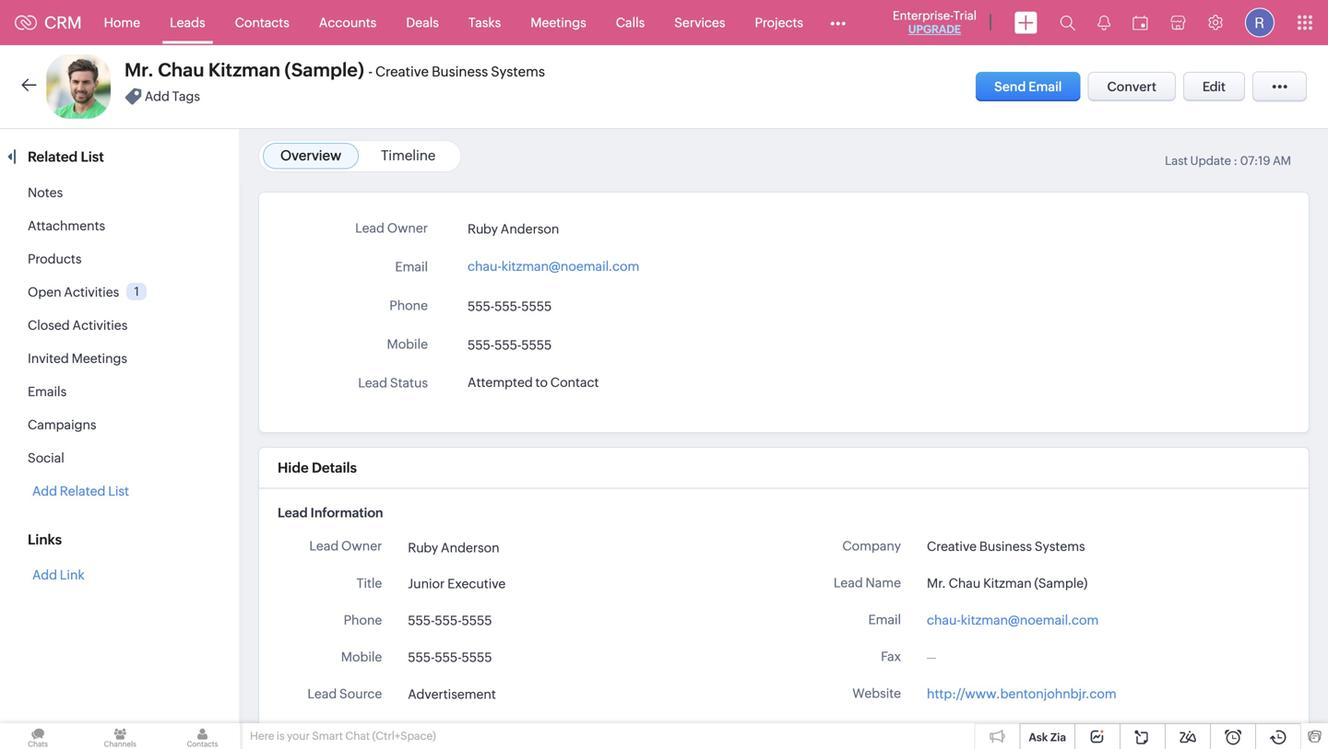 Task type: locate. For each thing, give the bounding box(es) containing it.
0 vertical spatial ruby anderson
[[468, 222, 559, 236]]

0 vertical spatial kitzman@noemail.com
[[502, 259, 640, 274]]

kitzman@noemail.com
[[502, 259, 640, 274], [961, 613, 1099, 628]]

profile image
[[1245, 8, 1275, 37]]

1 vertical spatial status
[[863, 724, 901, 738]]

0 vertical spatial lead owner
[[355, 221, 428, 236]]

meetings inside meetings link
[[531, 15, 586, 30]]

0 horizontal spatial business
[[432, 64, 488, 80]]

1 vertical spatial systems
[[1035, 540, 1085, 554]]

1 vertical spatial owner
[[341, 539, 382, 554]]

0 horizontal spatial ruby
[[408, 541, 438, 556]]

status
[[390, 376, 428, 391], [863, 724, 901, 738]]

channels image
[[82, 724, 158, 750]]

0 vertical spatial business
[[432, 64, 488, 80]]

hide details
[[278, 460, 357, 476]]

ruby for email
[[468, 222, 498, 236]]

(sample) down "creative business systems"
[[1035, 577, 1088, 591]]

am
[[1273, 154, 1291, 168]]

0 horizontal spatial contact
[[551, 375, 599, 390]]

systems
[[491, 64, 545, 80], [1035, 540, 1085, 554]]

business
[[432, 64, 488, 80], [980, 540, 1032, 554]]

create menu element
[[1004, 0, 1049, 45]]

0 vertical spatial creative
[[375, 64, 429, 80]]

open activities
[[28, 285, 119, 300]]

0 vertical spatial email
[[1029, 79, 1062, 94]]

systems inside mr. chau kitzman (sample) - creative business systems
[[491, 64, 545, 80]]

1 vertical spatial (sample)
[[1035, 577, 1088, 591]]

1 horizontal spatial meetings
[[531, 15, 586, 30]]

chau down "creative business systems"
[[949, 577, 981, 591]]

0 horizontal spatial chau-kitzman@noemail.com
[[468, 259, 640, 274]]

creative
[[375, 64, 429, 80], [927, 540, 977, 554]]

activities up closed activities
[[64, 285, 119, 300]]

systems down tasks link
[[491, 64, 545, 80]]

1 vertical spatial kitzman
[[983, 577, 1032, 591]]

details
[[312, 460, 357, 476]]

add left link
[[32, 568, 57, 583]]

mobile
[[387, 337, 428, 352], [341, 650, 382, 665]]

1 vertical spatial ruby
[[408, 541, 438, 556]]

company
[[843, 539, 901, 554]]

0 vertical spatial chau
[[158, 59, 204, 81]]

chau-kitzman@noemail.com
[[468, 259, 640, 274], [927, 613, 1099, 628]]

mr. for mr. chau kitzman (sample)
[[927, 577, 946, 591]]

0 vertical spatial anderson
[[501, 222, 559, 236]]

2 vertical spatial email
[[868, 613, 901, 628]]

creative right the -
[[375, 64, 429, 80]]

add down social link
[[32, 484, 57, 499]]

0 vertical spatial list
[[81, 149, 104, 165]]

lead name
[[834, 576, 901, 591]]

0 horizontal spatial kitzman@noemail.com
[[502, 259, 640, 274]]

profile element
[[1234, 0, 1286, 45]]

to
[[536, 375, 548, 390], [995, 724, 1007, 739]]

related down 'social'
[[60, 484, 106, 499]]

mr. right the "name"
[[927, 577, 946, 591]]

lead owner down information
[[309, 539, 382, 554]]

1 horizontal spatial kitzman
[[983, 577, 1032, 591]]

search element
[[1049, 0, 1087, 45]]

kitzman down "creative business systems"
[[983, 577, 1032, 591]]

0 horizontal spatial attempted to contact
[[468, 375, 599, 390]]

0 horizontal spatial phone
[[344, 613, 382, 628]]

kitzman for mr. chau kitzman (sample) - creative business systems
[[208, 59, 280, 81]]

add tags
[[145, 89, 200, 104]]

related up notes
[[28, 149, 78, 165]]

1 horizontal spatial phone
[[390, 298, 428, 313]]

1 vertical spatial kitzman@noemail.com
[[961, 613, 1099, 628]]

your
[[287, 731, 310, 743]]

calls
[[616, 15, 645, 30]]

create menu image
[[1015, 12, 1038, 34]]

creative up mr. chau kitzman (sample) on the right bottom of page
[[927, 540, 977, 554]]

meetings
[[531, 15, 586, 30], [72, 351, 127, 366]]

junior executive
[[408, 577, 506, 592]]

kitzman for mr. chau kitzman (sample)
[[983, 577, 1032, 591]]

1 horizontal spatial mobile
[[387, 337, 428, 352]]

services
[[675, 15, 725, 30]]

anderson
[[501, 222, 559, 236], [441, 541, 500, 556]]

-
[[368, 64, 373, 80]]

calendar image
[[1133, 15, 1148, 30]]

1 vertical spatial ruby anderson
[[408, 541, 500, 556]]

owner down information
[[341, 539, 382, 554]]

http://www.bentonjohnbjr.com link
[[927, 687, 1117, 702]]

lead owner down timeline 'link'
[[355, 221, 428, 236]]

kitzman
[[208, 59, 280, 81], [983, 577, 1032, 591]]

accounts
[[319, 15, 377, 30]]

mr. up the add tags
[[125, 59, 154, 81]]

1 horizontal spatial chau-kitzman@noemail.com link
[[927, 611, 1099, 630]]

invited meetings
[[28, 351, 127, 366]]

1 vertical spatial anderson
[[441, 541, 500, 556]]

0 horizontal spatial attempted
[[468, 375, 533, 390]]

1 horizontal spatial ruby
[[468, 222, 498, 236]]

(sample) left the -
[[285, 59, 364, 81]]

systems up mr. chau kitzman (sample) on the right bottom of page
[[1035, 540, 1085, 554]]

1 vertical spatial business
[[980, 540, 1032, 554]]

ask zia
[[1029, 732, 1066, 744]]

1 vertical spatial to
[[995, 724, 1007, 739]]

0 vertical spatial chau-
[[468, 259, 502, 274]]

0 vertical spatial ruby
[[468, 222, 498, 236]]

1 horizontal spatial mr.
[[927, 577, 946, 591]]

search image
[[1060, 15, 1076, 30]]

business down tasks
[[432, 64, 488, 80]]

name
[[866, 576, 901, 591]]

1 horizontal spatial (sample)
[[1035, 577, 1088, 591]]

calls link
[[601, 0, 660, 45]]

convert
[[1107, 79, 1157, 94]]

mr.
[[125, 59, 154, 81], [927, 577, 946, 591]]

ruby
[[468, 222, 498, 236], [408, 541, 438, 556]]

add left tags
[[145, 89, 170, 104]]

here
[[250, 731, 274, 743]]

0 horizontal spatial (sample)
[[285, 59, 364, 81]]

signals image
[[1098, 15, 1111, 30]]

0 vertical spatial activities
[[64, 285, 119, 300]]

1 horizontal spatial chau-
[[927, 613, 961, 628]]

meetings down closed activities
[[72, 351, 127, 366]]

social link
[[28, 451, 64, 466]]

add
[[145, 89, 170, 104], [32, 484, 57, 499], [32, 568, 57, 583]]

0 vertical spatial attempted
[[468, 375, 533, 390]]

owner for title
[[341, 539, 382, 554]]

chau-kitzman@noemail.com link
[[468, 254, 640, 274], [927, 611, 1099, 630]]

advertisement
[[408, 688, 496, 702]]

0 vertical spatial meetings
[[531, 15, 586, 30]]

0 horizontal spatial kitzman
[[208, 59, 280, 81]]

leads
[[170, 15, 205, 30]]

meetings left calls
[[531, 15, 586, 30]]

0 vertical spatial lead status
[[358, 376, 428, 391]]

1 vertical spatial attempted
[[927, 724, 992, 739]]

chau-kitzman@noemail.com for top chau-kitzman@noemail.com link
[[468, 259, 640, 274]]

chat
[[345, 731, 370, 743]]

1 vertical spatial lead owner
[[309, 539, 382, 554]]

services link
[[660, 0, 740, 45]]

0 vertical spatial mr.
[[125, 59, 154, 81]]

lead
[[355, 221, 385, 236], [358, 376, 387, 391], [278, 506, 308, 521], [309, 539, 339, 554], [834, 576, 863, 591], [308, 687, 337, 702], [831, 724, 861, 738]]

send email
[[995, 79, 1062, 94]]

0 horizontal spatial status
[[390, 376, 428, 391]]

0 horizontal spatial mr.
[[125, 59, 154, 81]]

kitzman down contacts
[[208, 59, 280, 81]]

chau up tags
[[158, 59, 204, 81]]

555-
[[468, 299, 495, 314], [495, 299, 521, 314], [468, 338, 495, 353], [495, 338, 521, 353], [408, 614, 435, 628], [435, 614, 462, 628], [408, 651, 435, 665], [435, 651, 462, 665]]

2 horizontal spatial email
[[1029, 79, 1062, 94]]

0 vertical spatial status
[[390, 376, 428, 391]]

business up mr. chau kitzman (sample) on the right bottom of page
[[980, 540, 1032, 554]]

0 vertical spatial chau-kitzman@noemail.com link
[[468, 254, 640, 274]]

0 vertical spatial owner
[[387, 221, 428, 236]]

0 vertical spatial phone
[[390, 298, 428, 313]]

0 vertical spatial (sample)
[[285, 59, 364, 81]]

notes link
[[28, 185, 63, 200]]

0 vertical spatial kitzman
[[208, 59, 280, 81]]

1 vertical spatial lead status
[[831, 724, 901, 738]]

here is your smart chat (ctrl+space)
[[250, 731, 436, 743]]

chau
[[158, 59, 204, 81], [949, 577, 981, 591]]

0 horizontal spatial meetings
[[72, 351, 127, 366]]

0 vertical spatial to
[[536, 375, 548, 390]]

owner
[[387, 221, 428, 236], [341, 539, 382, 554]]

0 horizontal spatial lead status
[[358, 376, 428, 391]]

1 horizontal spatial status
[[863, 724, 901, 738]]

1 vertical spatial mobile
[[341, 650, 382, 665]]

0 horizontal spatial mobile
[[341, 650, 382, 665]]

1 vertical spatial phone
[[344, 613, 382, 628]]

1 vertical spatial add
[[32, 484, 57, 499]]

0 horizontal spatial chau-kitzman@noemail.com link
[[468, 254, 640, 274]]

ruby anderson for email
[[468, 222, 559, 236]]

products link
[[28, 252, 82, 267]]

0 vertical spatial add
[[145, 89, 170, 104]]

owner down timeline 'link'
[[387, 221, 428, 236]]

email
[[1029, 79, 1062, 94], [395, 260, 428, 274], [868, 613, 901, 628]]

1 vertical spatial chau-kitzman@noemail.com link
[[927, 611, 1099, 630]]

list
[[81, 149, 104, 165], [108, 484, 129, 499]]

mr. chau kitzman (sample) - creative business systems
[[125, 59, 545, 81]]

2 vertical spatial add
[[32, 568, 57, 583]]

1 horizontal spatial chau
[[949, 577, 981, 591]]

activities up invited meetings
[[72, 318, 128, 333]]

1 vertical spatial mr.
[[927, 577, 946, 591]]

0 horizontal spatial to
[[536, 375, 548, 390]]

attempted to contact
[[468, 375, 599, 390], [927, 724, 1058, 739]]

chau-
[[468, 259, 502, 274], [927, 613, 961, 628]]

closed activities
[[28, 318, 128, 333]]

attempted
[[468, 375, 533, 390], [927, 724, 992, 739]]

0 vertical spatial attempted to contact
[[468, 375, 599, 390]]

1 horizontal spatial contact
[[1010, 724, 1058, 739]]

0 horizontal spatial email
[[395, 260, 428, 274]]

1 horizontal spatial anderson
[[501, 222, 559, 236]]

0 horizontal spatial systems
[[491, 64, 545, 80]]

campaigns link
[[28, 418, 96, 433]]

activities for open activities
[[64, 285, 119, 300]]

1 horizontal spatial creative
[[927, 540, 977, 554]]

0 vertical spatial mobile
[[387, 337, 428, 352]]

logo image
[[15, 15, 37, 30]]

source
[[340, 687, 382, 702]]

1 horizontal spatial list
[[108, 484, 129, 499]]

notes
[[28, 185, 63, 200]]

chau for mr. chau kitzman (sample)
[[949, 577, 981, 591]]

add for mr. chau kitzman (sample)
[[145, 89, 170, 104]]

update
[[1190, 154, 1231, 168]]

industry
[[333, 724, 382, 739]]

1 vertical spatial attempted to contact
[[927, 724, 1058, 739]]



Task type: vqa. For each thing, say whether or not it's contained in the screenshot.


Task type: describe. For each thing, give the bounding box(es) containing it.
contacts link
[[220, 0, 304, 45]]

1 horizontal spatial email
[[868, 613, 901, 628]]

junior
[[408, 577, 445, 592]]

enterprise-trial upgrade
[[893, 9, 977, 36]]

1 horizontal spatial to
[[995, 724, 1007, 739]]

timeline
[[381, 148, 436, 164]]

information
[[311, 506, 383, 521]]

closed
[[28, 318, 70, 333]]

anderson for title
[[441, 541, 500, 556]]

meetings link
[[516, 0, 601, 45]]

attachments
[[28, 219, 105, 233]]

mobile for source
[[341, 650, 382, 665]]

closed activities link
[[28, 318, 128, 333]]

(sample) for mr. chau kitzman (sample)
[[1035, 577, 1088, 591]]

last
[[1165, 154, 1188, 168]]

contacts
[[235, 15, 289, 30]]

links
[[28, 532, 62, 548]]

campaigns
[[28, 418, 96, 433]]

1 vertical spatial creative
[[927, 540, 977, 554]]

business inside mr. chau kitzman (sample) - creative business systems
[[432, 64, 488, 80]]

1 horizontal spatial kitzman@noemail.com
[[961, 613, 1099, 628]]

deals link
[[391, 0, 454, 45]]

crm link
[[15, 13, 82, 32]]

signals element
[[1087, 0, 1122, 45]]

phone for title
[[344, 613, 382, 628]]

1
[[134, 285, 139, 299]]

enterprise-
[[893, 9, 953, 23]]

website
[[853, 687, 901, 702]]

:
[[1234, 154, 1238, 168]]

tasks
[[469, 15, 501, 30]]

send
[[995, 79, 1026, 94]]

1 vertical spatial related
[[60, 484, 106, 499]]

ask
[[1029, 732, 1048, 744]]

invited
[[28, 351, 69, 366]]

ruby anderson for title
[[408, 541, 500, 556]]

07:19
[[1240, 154, 1271, 168]]

contacts image
[[165, 724, 240, 750]]

fax
[[881, 650, 901, 665]]

1 vertical spatial list
[[108, 484, 129, 499]]

overview link
[[280, 148, 341, 164]]

open activities link
[[28, 285, 119, 300]]

erp
[[408, 724, 432, 739]]

deals
[[406, 15, 439, 30]]

1 vertical spatial meetings
[[72, 351, 127, 366]]

chau for mr. chau kitzman (sample) - creative business systems
[[158, 59, 204, 81]]

crm
[[44, 13, 82, 32]]

link
[[60, 568, 85, 583]]

send email button
[[976, 72, 1081, 101]]

0 vertical spatial contact
[[551, 375, 599, 390]]

lead information
[[278, 506, 383, 521]]

is
[[277, 731, 285, 743]]

smart
[[312, 731, 343, 743]]

convert button
[[1088, 72, 1176, 101]]

http://www.bentonjohnbjr.com
[[927, 687, 1117, 702]]

mobile for status
[[387, 337, 428, 352]]

Other Modules field
[[818, 8, 858, 37]]

social
[[28, 451, 64, 466]]

mr. for mr. chau kitzman (sample) - creative business systems
[[125, 59, 154, 81]]

1 horizontal spatial systems
[[1035, 540, 1085, 554]]

chats image
[[0, 724, 76, 750]]

overview
[[280, 148, 341, 164]]

leads link
[[155, 0, 220, 45]]

1 vertical spatial contact
[[1010, 724, 1058, 739]]

1 horizontal spatial lead status
[[831, 724, 901, 738]]

creative inside mr. chau kitzman (sample) - creative business systems
[[375, 64, 429, 80]]

invited meetings link
[[28, 351, 127, 366]]

related list
[[28, 149, 107, 165]]

chau-kitzman@noemail.com for the bottommost chau-kitzman@noemail.com link
[[927, 613, 1099, 628]]

emails link
[[28, 385, 67, 399]]

projects
[[755, 15, 803, 30]]

(sample) for mr. chau kitzman (sample) - creative business systems
[[285, 59, 364, 81]]

phone for email
[[390, 298, 428, 313]]

add link
[[32, 568, 85, 583]]

add related list
[[32, 484, 129, 499]]

home
[[104, 15, 140, 30]]

upgrade
[[909, 23, 961, 36]]

1 horizontal spatial attempted to contact
[[927, 724, 1058, 739]]

lead owner for title
[[309, 539, 382, 554]]

zia
[[1051, 732, 1066, 744]]

emails
[[28, 385, 67, 399]]

products
[[28, 252, 82, 267]]

title
[[357, 576, 382, 591]]

last update : 07:19 am
[[1165, 154, 1291, 168]]

attachments link
[[28, 219, 105, 233]]

1 horizontal spatial attempted
[[927, 724, 992, 739]]

hide details link
[[278, 460, 357, 476]]

anderson for email
[[501, 222, 559, 236]]

0 horizontal spatial chau-
[[468, 259, 502, 274]]

hide
[[278, 460, 309, 476]]

tags
[[172, 89, 200, 104]]

email inside "button"
[[1029, 79, 1062, 94]]

edit
[[1203, 79, 1226, 94]]

owner for email
[[387, 221, 428, 236]]

timeline link
[[381, 148, 436, 164]]

activities for closed activities
[[72, 318, 128, 333]]

(ctrl+space)
[[372, 731, 436, 743]]

tasks link
[[454, 0, 516, 45]]

lead owner for email
[[355, 221, 428, 236]]

creative business systems
[[927, 540, 1085, 554]]

lead source
[[308, 687, 382, 702]]

trial
[[953, 9, 977, 23]]

1 vertical spatial chau-
[[927, 613, 961, 628]]

1 horizontal spatial business
[[980, 540, 1032, 554]]

0 horizontal spatial list
[[81, 149, 104, 165]]

ruby for title
[[408, 541, 438, 556]]

0 vertical spatial related
[[28, 149, 78, 165]]

projects link
[[740, 0, 818, 45]]

home link
[[89, 0, 155, 45]]

mr. chau kitzman (sample)
[[927, 577, 1088, 591]]

executive
[[447, 577, 506, 592]]

add for related list
[[32, 568, 57, 583]]

accounts link
[[304, 0, 391, 45]]



